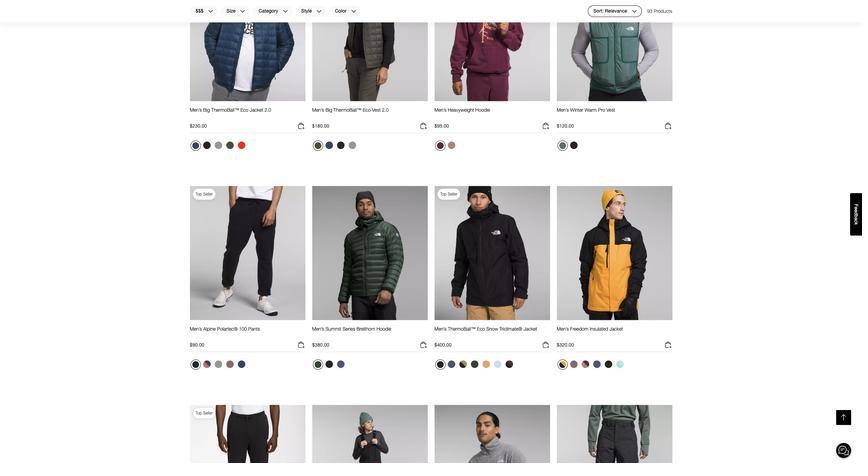Task type: locate. For each thing, give the bounding box(es) containing it.
big for $180.00
[[326, 107, 332, 113]]

thermoball™ for $230.00
[[211, 107, 239, 113]]

cave blue image left the almond butter/tnf black icon
[[448, 361, 455, 369]]

tnf black radio left shady blue shape etching print 'radio' on the left of page
[[191, 360, 201, 370]]

Icecap Blue radio
[[492, 359, 503, 370]]

big for $230.00
[[203, 107, 210, 113]]

men's for men's alpine polartec® 100 pants
[[190, 326, 202, 332]]

men's winter warm pro vest
[[557, 107, 615, 113]]

Cave Blue radio
[[335, 359, 346, 370], [446, 359, 457, 370], [592, 359, 603, 370]]

eco for jacket
[[240, 107, 248, 113]]

warm
[[585, 107, 597, 113]]

Almond Butter/TNF Black radio
[[458, 359, 469, 370]]

style
[[301, 8, 312, 14]]

fawn grey snake charmer print image right summit gold/tnf black radio at the bottom
[[570, 361, 578, 369]]

$230.00
[[190, 123, 207, 129]]

big up the $180.00
[[326, 107, 332, 113]]

jacket up $230.00 dropdown button
[[250, 107, 263, 113]]

meld grey image inside meld grey radio
[[349, 142, 356, 149]]

almond butter/monogram image
[[448, 142, 455, 149]]

tnf black image left meld grey radio at the top left
[[337, 142, 345, 149]]

0 horizontal spatial fawn grey snake charmer print image
[[226, 361, 234, 369]]

men's big thermoball™ eco jacket 2.0
[[190, 107, 271, 113]]

tnf black image
[[203, 142, 211, 149], [337, 142, 345, 149], [570, 142, 578, 149], [605, 361, 612, 369], [437, 362, 444, 369]]

tnf black image for the middle tnf black radio
[[337, 142, 345, 149]]

2 meld grey image from the left
[[349, 142, 356, 149]]

1 big from the left
[[203, 107, 210, 113]]

$120.00 button
[[557, 122, 673, 133]]

men's left 'winter'
[[557, 107, 569, 113]]

tnf black image right cave blue image
[[605, 361, 612, 369]]

2 fawn grey snake charmer print radio from the left
[[569, 359, 579, 370]]

jacket inside "button"
[[250, 107, 263, 113]]

tnf black radio right the dark sage radio
[[569, 140, 579, 151]]

breithorn
[[357, 326, 375, 332]]

men's big thermoball™ eco vest 2.0
[[312, 107, 389, 113]]

0 horizontal spatial vest
[[372, 107, 381, 113]]

2 horizontal spatial jacket
[[610, 326, 623, 332]]

series
[[343, 326, 355, 332]]

fawn grey snake charmer print image right tnf medium grey heather 'radio'
[[226, 361, 234, 369]]

1 horizontal spatial thermoball™
[[334, 107, 362, 113]]

boysenberry/tnf black image
[[506, 361, 513, 369]]

men's alpine polartec® 100 pants image
[[190, 186, 305, 321]]

big up the $230.00
[[203, 107, 210, 113]]

men's freedom insulated jacket image
[[557, 186, 673, 321]]

category button
[[253, 5, 293, 17]]

2.0 inside button
[[382, 107, 389, 113]]

big
[[203, 107, 210, 113], [326, 107, 332, 113]]

0 horizontal spatial cave blue radio
[[335, 359, 346, 370]]

heavyweight
[[448, 107, 474, 113]]

snow
[[486, 326, 498, 332]]

men's
[[190, 107, 202, 113], [312, 107, 324, 113], [435, 107, 447, 113], [557, 107, 569, 113], [190, 326, 202, 332], [312, 326, 324, 332], [435, 326, 447, 332], [557, 326, 569, 332]]

0 horizontal spatial jacket
[[250, 107, 263, 113]]

men's big thermoball™ eco vest 2.0 button
[[312, 107, 389, 119]]

jacket right insulated
[[610, 326, 623, 332]]

sort:
[[594, 8, 604, 14]]

1 horizontal spatial cave blue radio
[[446, 359, 457, 370]]

Shady Blue radio
[[191, 141, 201, 151]]

2 cave blue image from the left
[[448, 361, 455, 369]]

1 vest from the left
[[372, 107, 381, 113]]

thermoball™ up $230.00 dropdown button
[[211, 107, 239, 113]]

men's inside men's heavyweight hoodie button
[[435, 107, 447, 113]]

men's for men's heavyweight hoodie
[[435, 107, 447, 113]]

big inside "button"
[[203, 107, 210, 113]]

jacket
[[250, 107, 263, 113], [524, 326, 537, 332], [610, 326, 623, 332]]

men's big thermoball™ eco vest 2.0 image
[[312, 0, 428, 102]]

men's inside men's freedom insulated jacket button
[[557, 326, 569, 332]]

vest right pro
[[607, 107, 615, 113]]

men's up the $180.00
[[312, 107, 324, 113]]

vest up $180.00 dropdown button
[[372, 107, 381, 113]]

triclimate®
[[500, 326, 522, 332]]

eco up $180.00 dropdown button
[[363, 107, 371, 113]]

$choose color$ option group for $180.00
[[312, 140, 358, 154]]

boysenberry/almond butter image
[[582, 361, 589, 369]]

hoodie up $95.00 dropdown button
[[476, 107, 490, 113]]

2.0 up $180.00 dropdown button
[[382, 107, 389, 113]]

0 horizontal spatial shady blue image
[[238, 361, 245, 369]]

$choose color$ option group for $400.00
[[435, 359, 516, 373]]

thermoball™
[[211, 107, 239, 113], [334, 107, 362, 113], [448, 326, 476, 332]]

shady blue radio right new taupe green image
[[324, 140, 335, 151]]

hoodie
[[476, 107, 490, 113], [377, 326, 391, 332]]

shady blue radio down $90.00 dropdown button
[[236, 359, 247, 370]]

top
[[196, 192, 202, 197], [440, 192, 447, 197], [196, 411, 202, 416]]

men's summit series breithorn hoodie
[[312, 326, 391, 332]]

men's inside 'men's big thermoball™ eco vest 2.0' button
[[312, 107, 324, 113]]

1 horizontal spatial cave blue image
[[448, 361, 455, 369]]

1 horizontal spatial meld grey image
[[349, 142, 356, 149]]

1 horizontal spatial fawn grey snake charmer print image
[[570, 361, 578, 369]]

1 horizontal spatial tnf black image
[[325, 361, 333, 369]]

1 horizontal spatial hoodie
[[476, 107, 490, 113]]

icecap blue faded dye camo print image
[[616, 361, 624, 369]]

cave blue radio left the almond butter/tnf black icon
[[446, 359, 457, 370]]

tnf black image for tnf black option on the right of the dark sage radio
[[570, 142, 578, 149]]

cave blue image
[[337, 361, 345, 369], [448, 361, 455, 369]]

tnf medium grey heather image
[[215, 361, 222, 369]]

2 2.0 from the left
[[382, 107, 389, 113]]

shady blue image down $90.00 dropdown button
[[238, 361, 245, 369]]

0 horizontal spatial eco
[[240, 107, 248, 113]]

$choose color$ option group
[[190, 140, 248, 154], [312, 140, 358, 154], [435, 140, 458, 154], [557, 140, 580, 154], [190, 359, 248, 373], [312, 359, 347, 373], [435, 359, 516, 373], [557, 359, 626, 373]]

2 e from the top
[[854, 210, 859, 212]]

1 vertical spatial shady blue radio
[[236, 359, 247, 370]]

men's up $400.00
[[435, 326, 447, 332]]

cave blue image
[[593, 361, 601, 369]]

men's up $320.00
[[557, 326, 569, 332]]

eco inside "button"
[[240, 107, 248, 113]]

fawn grey snake charmer print image
[[226, 361, 234, 369], [570, 361, 578, 369]]

f
[[854, 204, 859, 207]]

Summit Gold/TNF Black radio
[[558, 360, 568, 370]]

tnf black radio right pine needle image
[[324, 359, 335, 370]]

seller
[[203, 192, 213, 197], [448, 192, 458, 197], [203, 411, 213, 416]]

eco up $230.00 dropdown button
[[240, 107, 248, 113]]

TNF Black radio
[[569, 140, 579, 151], [324, 359, 335, 370], [191, 360, 201, 370], [435, 360, 445, 370]]

tnf black radio down $400.00
[[435, 360, 445, 370]]

0 horizontal spatial big
[[203, 107, 210, 113]]

tnf black radio right shady blue option
[[201, 140, 212, 151]]

vest
[[372, 107, 381, 113], [607, 107, 615, 113]]

1 fawn grey snake charmer print image from the left
[[226, 361, 234, 369]]

style button
[[296, 5, 327, 17]]

shady blue shape etching print image
[[203, 361, 211, 369]]

jacket right triclimate®
[[524, 326, 537, 332]]

2 fawn grey snake charmer print image from the left
[[570, 361, 578, 369]]

New Taupe Green radio
[[225, 140, 235, 151]]

fawn grey snake charmer print radio right tnf medium grey heather 'radio'
[[225, 359, 235, 370]]

thermoball™ inside "button"
[[211, 107, 239, 113]]

men's for men's summit series breithorn hoodie
[[312, 326, 324, 332]]

0 horizontal spatial shady blue radio
[[236, 359, 247, 370]]

men's for men's freedom insulated jacket
[[557, 326, 569, 332]]

100
[[239, 326, 247, 332]]

shady blue image
[[325, 142, 333, 149], [238, 361, 245, 369]]

tnf black image right pine needle image
[[325, 361, 333, 369]]

products
[[654, 8, 673, 14]]

sort: relevance button
[[588, 5, 642, 17]]

Fiery Red radio
[[236, 140, 247, 151]]

Fawn Grey Snake Charmer Print radio
[[225, 359, 235, 370], [569, 359, 579, 370]]

meld grey image inside meld grey option
[[215, 142, 222, 149]]

$choose color$ option group for $230.00
[[190, 140, 248, 154]]

size
[[227, 8, 236, 14]]

seller for thermoball™
[[448, 192, 458, 197]]

men's big thermoball™ eco jacket 2.0 button
[[190, 107, 271, 119]]

tnf black image right the dark sage radio
[[570, 142, 578, 149]]

TNF Black radio
[[201, 140, 212, 151], [335, 140, 346, 151], [603, 359, 614, 370]]

$choose color$ option group for $120.00
[[557, 140, 580, 154]]

men's inside men's thermoball™ eco snow triclimate® jacket button
[[435, 326, 447, 332]]

tnf black image
[[325, 361, 333, 369], [192, 362, 199, 369]]

eco left snow
[[477, 326, 485, 332]]

fawn grey snake charmer print radio right summit gold/tnf black radio at the bottom
[[569, 359, 579, 370]]

top for thermoball™
[[440, 192, 447, 197]]

sort: relevance
[[594, 8, 627, 14]]

e
[[854, 207, 859, 210], [854, 210, 859, 212]]

1 horizontal spatial big
[[326, 107, 332, 113]]

men's up $95.00
[[435, 107, 447, 113]]

meld grey image for meld grey radio at the top left
[[349, 142, 356, 149]]

pants
[[248, 326, 260, 332]]

2 horizontal spatial thermoball™
[[448, 326, 476, 332]]

0 horizontal spatial 2.0
[[265, 107, 271, 113]]

men's inside the men's alpine polartec® 100 pants button
[[190, 326, 202, 332]]

1 vertical spatial hoodie
[[377, 326, 391, 332]]

men's up the $230.00
[[190, 107, 202, 113]]

Meld Grey radio
[[347, 140, 358, 151]]

cave blue radio right the boysenberry/almond butter radio
[[592, 359, 603, 370]]

men's left summit
[[312, 326, 324, 332]]

0 vertical spatial shady blue image
[[325, 142, 333, 149]]

2.0 up $230.00 dropdown button
[[265, 107, 271, 113]]

1 horizontal spatial 2.0
[[382, 107, 389, 113]]

thermoball™ up $180.00 dropdown button
[[334, 107, 362, 113]]

men's heavyweight hoodie image
[[435, 0, 550, 102]]

2 big from the left
[[326, 107, 332, 113]]

top seller
[[196, 192, 213, 197], [440, 192, 458, 197], [196, 411, 213, 416]]

1 cave blue radio from the left
[[335, 359, 346, 370]]

0 horizontal spatial fawn grey snake charmer print radio
[[225, 359, 235, 370]]

shady blue image right new taupe green image
[[325, 142, 333, 149]]

men's alpine polartec® 100 ½-zip jacket image
[[435, 405, 550, 464]]

2 vest from the left
[[607, 107, 615, 113]]

0 vertical spatial hoodie
[[476, 107, 490, 113]]

2.0 for men's big thermoball™ eco jacket 2.0
[[265, 107, 271, 113]]

tnf black radio right cave blue image
[[603, 359, 614, 370]]

jacket inside button
[[524, 326, 537, 332]]

tnf black image for tnf black option below $400.00
[[437, 362, 444, 369]]

1 horizontal spatial jacket
[[524, 326, 537, 332]]

Boysenberry/Almond Butter radio
[[580, 359, 591, 370]]

big inside button
[[326, 107, 332, 113]]

men's inside men's winter warm pro vest button
[[557, 107, 569, 113]]

men's left alpine
[[190, 326, 202, 332]]

$choose color$ option group for $90.00
[[190, 359, 248, 373]]

$400.00 button
[[435, 341, 550, 353]]

0 horizontal spatial thermoball™
[[211, 107, 239, 113]]

f e e d b a c k button
[[851, 193, 862, 236]]

men's for men's big thermoball™ eco vest 2.0
[[312, 107, 324, 113]]

e up d
[[854, 207, 859, 210]]

insulated
[[590, 326, 608, 332]]

0 horizontal spatial meld grey image
[[215, 142, 222, 149]]

men's freedom insulated jacket
[[557, 326, 623, 332]]

size button
[[221, 5, 250, 17]]

men's freedom bibs image
[[312, 405, 428, 464]]

eco for vest
[[363, 107, 371, 113]]

tnf black image left shady blue shape etching print 'radio' on the left of page
[[192, 362, 199, 369]]

cave blue image right pine needle image
[[337, 361, 345, 369]]

tnf black image down $400.00
[[437, 362, 444, 369]]

0 horizontal spatial cave blue image
[[337, 361, 345, 369]]

men's inside the men's summit series breithorn hoodie button
[[312, 326, 324, 332]]

meld grey image
[[215, 142, 222, 149], [349, 142, 356, 149]]

cave blue radio right pine needle image
[[335, 359, 346, 370]]

1 horizontal spatial eco
[[363, 107, 371, 113]]

2.0 inside "button"
[[265, 107, 271, 113]]

1 2.0 from the left
[[265, 107, 271, 113]]

tnf black image right shady blue option
[[203, 142, 211, 149]]

eco
[[240, 107, 248, 113], [363, 107, 371, 113], [477, 326, 485, 332]]

meld grey image for meld grey option
[[215, 142, 222, 149]]

$120.00
[[557, 123, 574, 129]]

$$$
[[196, 8, 204, 14]]

0 horizontal spatial hoodie
[[377, 326, 391, 332]]

Shady Blue radio
[[324, 140, 335, 151], [236, 359, 247, 370]]

seller for alpine
[[203, 192, 213, 197]]

$choose color$ option group for $380.00
[[312, 359, 347, 373]]

1 vertical spatial shady blue image
[[238, 361, 245, 369]]

color button
[[329, 5, 361, 17]]

e up b in the right top of the page
[[854, 210, 859, 212]]

men's inside men's big thermoball™ eco jacket 2.0 "button"
[[190, 107, 202, 113]]

$95.00
[[435, 123, 449, 129]]

new taupe green image
[[226, 142, 234, 149]]

meld grey image left new taupe green icon
[[215, 142, 222, 149]]

meld grey image down $180.00 dropdown button
[[349, 142, 356, 149]]

men's winter warm pro vest image
[[557, 0, 673, 102]]

back to top image
[[840, 414, 848, 422]]

thermoball™ up $400.00
[[448, 326, 476, 332]]

men's thermoball™ eco snow triclimate® jacket button
[[435, 326, 537, 339]]

alpine
[[203, 326, 216, 332]]

$95.00 button
[[435, 122, 550, 133]]

2 horizontal spatial cave blue radio
[[592, 359, 603, 370]]

1 meld grey image from the left
[[215, 142, 222, 149]]

$320.00
[[557, 342, 574, 348]]

1 horizontal spatial vest
[[607, 107, 615, 113]]

1 horizontal spatial shady blue radio
[[324, 140, 335, 151]]

hoodie right breithorn
[[377, 326, 391, 332]]

1 horizontal spatial fawn grey snake charmer print radio
[[569, 359, 579, 370]]

2.0
[[265, 107, 271, 113], [382, 107, 389, 113]]

tnf black radio left meld grey radio at the top left
[[335, 140, 346, 151]]



Task type: vqa. For each thing, say whether or not it's contained in the screenshot.
WOMEN'S FREEDOM INSULATED PANTS
no



Task type: describe. For each thing, give the bounding box(es) containing it.
k
[[854, 223, 859, 225]]

Shady Blue Shape Etching Print radio
[[201, 359, 212, 370]]

summit gold image
[[483, 361, 490, 369]]

0 horizontal spatial tnf black image
[[192, 362, 199, 369]]

0 vertical spatial shady blue radio
[[324, 140, 335, 151]]

1 e from the top
[[854, 207, 859, 210]]

polartec®
[[217, 326, 238, 332]]

icecap blue image
[[494, 361, 502, 369]]

pro
[[598, 107, 605, 113]]

relevance
[[605, 8, 627, 14]]

b
[[854, 215, 859, 218]]

color
[[335, 8, 347, 14]]

Boysenberry/TNF Black radio
[[504, 359, 515, 370]]

hoodie inside button
[[377, 326, 391, 332]]

summit gold/tnf black image
[[559, 362, 566, 369]]

$180.00 button
[[312, 122, 428, 133]]

category
[[259, 8, 278, 14]]

almond butter/tnf black image
[[459, 361, 467, 369]]

$380.00
[[312, 342, 329, 348]]

men's winter warm pro vest button
[[557, 107, 615, 119]]

vest for pro
[[607, 107, 615, 113]]

TNF Medium Grey Heather radio
[[213, 359, 224, 370]]

dark sage image
[[559, 142, 566, 149]]

2 horizontal spatial eco
[[477, 326, 485, 332]]

men's for men's big thermoball™ eco jacket 2.0
[[190, 107, 202, 113]]

93
[[647, 8, 653, 14]]

Dark Sage radio
[[558, 141, 568, 151]]

a
[[854, 218, 859, 220]]

men's for men's thermoball™ eco snow triclimate® jacket
[[435, 326, 447, 332]]

Summit Gold radio
[[481, 359, 492, 370]]

men's summit series breithorn hoodie button
[[312, 326, 391, 339]]

$180.00
[[312, 123, 329, 129]]

men's heavyweight hoodie
[[435, 107, 490, 113]]

2 horizontal spatial tnf black radio
[[603, 359, 614, 370]]

fiery red image
[[238, 142, 245, 149]]

93 products
[[647, 8, 673, 14]]

thermoball™ for $180.00
[[334, 107, 362, 113]]

1 fawn grey snake charmer print radio from the left
[[225, 359, 235, 370]]

Boysenberry/Lo radio
[[435, 141, 445, 151]]

1 cave blue image from the left
[[337, 361, 345, 369]]

shady blue image
[[192, 142, 199, 149]]

men's for men's winter warm pro vest
[[557, 107, 569, 113]]

men's freedom pants image
[[557, 405, 673, 464]]

tnf black image for tnf black radio to the right
[[605, 361, 612, 369]]

top for alpine
[[196, 192, 202, 197]]

men's alpine polartec® 100 pants
[[190, 326, 260, 332]]

$230.00 button
[[190, 122, 305, 133]]

c
[[854, 220, 859, 223]]

d
[[854, 212, 859, 215]]

men's heavyweight hoodie button
[[435, 107, 490, 119]]

winter
[[570, 107, 584, 113]]

2 cave blue radio from the left
[[446, 359, 457, 370]]

men's alpine polartec® 100 pants button
[[190, 326, 260, 339]]

$90.00
[[190, 342, 204, 348]]

freedom
[[570, 326, 589, 332]]

0 horizontal spatial tnf black radio
[[201, 140, 212, 151]]

Pine Needle radio
[[313, 360, 323, 370]]

2.0 for men's big thermoball™ eco vest 2.0
[[382, 107, 389, 113]]

Pine Needle Faded Dye Camo Print radio
[[469, 359, 480, 370]]

top seller for thermoball™
[[440, 192, 458, 197]]

pine needle image
[[315, 362, 321, 369]]

Almond Butter/Monogram radio
[[446, 140, 457, 151]]

men's thermoball™ eco snow triclimate® jacket image
[[435, 186, 550, 321]]

men's big thermoball™ eco jacket 2.0 image
[[190, 0, 305, 102]]

3 cave blue radio from the left
[[592, 359, 603, 370]]

vest for eco
[[372, 107, 381, 113]]

pine needle faded dye camo print image
[[471, 361, 478, 369]]

$$$ button
[[190, 5, 218, 17]]

Icecap Blue Faded Dye Camo Print radio
[[615, 359, 626, 370]]

summit
[[326, 326, 341, 332]]

jacket inside button
[[610, 326, 623, 332]]

tnf black image for tnf black radio to the left
[[203, 142, 211, 149]]

men's freedom insulated jacket button
[[557, 326, 623, 339]]

men's box nse joggers image
[[190, 405, 305, 464]]

$380.00 button
[[312, 341, 428, 353]]

$choose color$ option group for $320.00
[[557, 359, 626, 373]]

Meld Grey radio
[[213, 140, 224, 151]]

men's summit series breithorn hoodie image
[[312, 186, 428, 321]]

93 products status
[[647, 5, 673, 17]]

new taupe green image
[[315, 142, 321, 149]]

New Taupe Green radio
[[313, 141, 323, 151]]

$choose color$ option group for $95.00
[[435, 140, 458, 154]]

men's thermoball™ eco snow triclimate® jacket
[[435, 326, 537, 332]]

f e e d b a c k
[[854, 204, 859, 225]]

$320.00 button
[[557, 341, 673, 353]]

hoodie inside button
[[476, 107, 490, 113]]

1 horizontal spatial tnf black radio
[[335, 140, 346, 151]]

$90.00 button
[[190, 341, 305, 353]]

top seller for alpine
[[196, 192, 213, 197]]

boysenberry/lo image
[[437, 142, 444, 149]]

$400.00
[[435, 342, 452, 348]]

1 horizontal spatial shady blue image
[[325, 142, 333, 149]]



